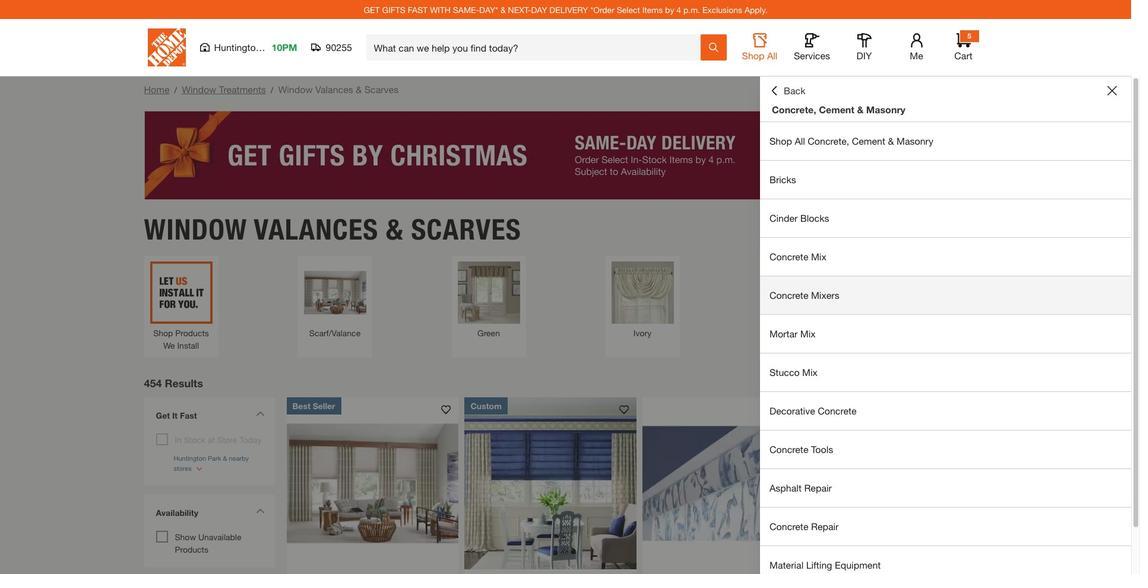 Task type: describe. For each thing, give the bounding box(es) containing it.
cart
[[954, 50, 973, 61]]

stock
[[184, 435, 206, 445]]

the home depot logo image
[[148, 29, 186, 67]]

diy
[[857, 50, 872, 61]]

1 vertical spatial scarves
[[411, 212, 521, 247]]

90255 button
[[311, 42, 352, 53]]

fast
[[180, 411, 197, 421]]

day*
[[479, 4, 498, 15]]

1 vertical spatial masonry
[[897, 135, 933, 147]]

with
[[430, 4, 451, 15]]

results
[[165, 377, 203, 390]]

get it fast
[[156, 411, 197, 421]]

huntington park
[[214, 42, 283, 53]]

concrete for concrete repair
[[770, 521, 809, 533]]

0 vertical spatial cement
[[819, 104, 855, 115]]

window treatments link
[[182, 84, 266, 95]]

shop for shop products we install
[[153, 328, 173, 338]]

wood cornice image
[[287, 398, 459, 570]]

multi-colored link
[[765, 262, 828, 339]]

stucco mix
[[770, 367, 818, 378]]

get
[[364, 4, 380, 15]]

scarf/valance image
[[304, 262, 366, 324]]

bricks link
[[760, 161, 1131, 199]]

decorative
[[770, 406, 815, 417]]

stucco
[[770, 367, 800, 378]]

fabric cornice image
[[465, 398, 637, 570]]

in stock at store today
[[175, 435, 262, 445]]

concrete for concrete tools
[[770, 444, 809, 455]]

a
[[1051, 385, 1055, 393]]

asphalt repair link
[[760, 470, 1131, 508]]

0 vertical spatial masonry
[[866, 104, 906, 115]]

store
[[217, 435, 237, 445]]

canova blackout polyester curtain valance image
[[821, 398, 993, 570]]

huntington
[[214, 42, 261, 53]]

10pm
[[272, 42, 297, 53]]

green image
[[458, 262, 520, 324]]

concrete mixers link
[[760, 277, 1131, 315]]

equipment
[[835, 560, 881, 571]]

concrete repair
[[770, 521, 839, 533]]

concrete, cement & masonry
[[772, 104, 906, 115]]

lifting
[[806, 560, 832, 571]]

mortar mix link
[[760, 315, 1131, 353]]

me
[[910, 50, 923, 61]]

scarf/valance link
[[304, 262, 366, 339]]

with
[[1037, 385, 1049, 393]]

all for shop all concrete, cement & masonry
[[795, 135, 805, 147]]

cart 5
[[954, 31, 973, 61]]

drawer close image
[[1108, 86, 1117, 96]]

delivery
[[550, 4, 588, 15]]

multi colored image
[[765, 262, 828, 324]]

2 / from the left
[[271, 85, 273, 95]]

expert.
[[1099, 385, 1121, 393]]

chat
[[1020, 385, 1035, 393]]

ivory image
[[611, 262, 674, 324]]

0 horizontal spatial scarves
[[364, 84, 399, 95]]

today
[[239, 435, 262, 445]]

install
[[177, 341, 199, 351]]

treatments
[[219, 84, 266, 95]]

1 vertical spatial valances
[[254, 212, 378, 247]]

fast
[[408, 4, 428, 15]]

home / window treatments / window valances & scarves
[[144, 84, 399, 95]]

shop products we install image
[[150, 262, 212, 324]]

diy button
[[845, 33, 883, 62]]

rod pocket valance image
[[919, 262, 981, 324]]

services
[[794, 50, 830, 61]]

seller
[[313, 401, 335, 411]]

0 vertical spatial home
[[144, 84, 170, 95]]

1 / from the left
[[174, 85, 177, 95]]

get it fast link
[[150, 404, 269, 431]]

multi-colored
[[771, 328, 822, 338]]

4
[[677, 4, 681, 15]]

at
[[208, 435, 215, 445]]

shop for shop all
[[742, 50, 765, 61]]

bricks
[[770, 174, 796, 185]]

cinder blocks link
[[760, 200, 1131, 238]]

next-
[[508, 4, 531, 15]]

availability
[[156, 508, 198, 518]]

454 results
[[144, 377, 203, 390]]

asphalt
[[770, 483, 802, 494]]

material
[[770, 560, 804, 571]]

green
[[477, 328, 500, 338]]

sponsored banner image
[[144, 111, 987, 200]]

home link
[[144, 84, 170, 95]]

tools
[[811, 444, 833, 455]]

shop for shop all concrete, cement & masonry
[[770, 135, 792, 147]]

454
[[144, 377, 162, 390]]

cinder
[[770, 213, 798, 224]]

90255
[[326, 42, 352, 53]]

concrete repair link
[[760, 508, 1131, 546]]

feedback link image
[[1124, 201, 1140, 265]]

shop all concrete, cement & masonry
[[770, 135, 933, 147]]

shop products we install
[[153, 328, 209, 351]]

depot
[[1078, 385, 1097, 393]]

availability link
[[150, 501, 269, 528]]



Task type: vqa. For each thing, say whether or not it's contained in the screenshot.
"Blocks"
yes



Task type: locate. For each thing, give the bounding box(es) containing it.
concrete left mixers
[[770, 290, 809, 301]]

1 vertical spatial all
[[795, 135, 805, 147]]

all up bricks
[[795, 135, 805, 147]]

shop
[[742, 50, 765, 61], [770, 135, 792, 147], [153, 328, 173, 338]]

shop up we
[[153, 328, 173, 338]]

/ right treatments
[[271, 85, 273, 95]]

all up back button
[[767, 50, 778, 61]]

/
[[174, 85, 177, 95], [271, 85, 273, 95]]

shop down apply.
[[742, 50, 765, 61]]

window valances & scarves
[[144, 212, 521, 247]]

products inside shop products we install
[[175, 328, 209, 338]]

concrete mix
[[770, 251, 826, 262]]

home right a on the bottom right of the page
[[1057, 385, 1076, 393]]

0 vertical spatial products
[[175, 328, 209, 338]]

show unavailable products link
[[175, 532, 241, 555]]

unavailable
[[198, 532, 241, 542]]

/ right home link
[[174, 85, 177, 95]]

mix for mortar mix
[[800, 328, 816, 340]]

mix for concrete mix
[[811, 251, 826, 262]]

menu
[[760, 122, 1131, 575]]

shop all
[[742, 50, 778, 61]]

0 vertical spatial repair
[[804, 483, 832, 494]]

mix right stucco
[[802, 367, 818, 378]]

concrete,
[[772, 104, 816, 115], [808, 135, 849, 147]]

shop inside shop products we install
[[153, 328, 173, 338]]

select
[[617, 4, 640, 15]]

multi-
[[771, 328, 792, 338]]

asphalt repair
[[770, 483, 832, 494]]

get gifts fast with same-day* & next-day delivery *order select items by 4 p.m. exclusions apply.
[[364, 4, 768, 15]]

mortar
[[770, 328, 798, 340]]

1 horizontal spatial /
[[271, 85, 273, 95]]

&
[[501, 4, 506, 15], [356, 84, 362, 95], [857, 104, 864, 115], [888, 135, 894, 147], [386, 212, 404, 247]]

1 horizontal spatial home
[[1057, 385, 1076, 393]]

concrete for concrete mix
[[770, 251, 809, 262]]

shop products we install link
[[150, 262, 212, 352]]

0 horizontal spatial all
[[767, 50, 778, 61]]

1 vertical spatial shop
[[770, 135, 792, 147]]

menu containing shop all concrete, cement & masonry
[[760, 122, 1131, 575]]

concrete, down concrete, cement & masonry
[[808, 135, 849, 147]]

items
[[642, 4, 663, 15]]

me button
[[898, 33, 936, 62]]

0 vertical spatial shop
[[742, 50, 765, 61]]

masonry
[[866, 104, 906, 115], [897, 135, 933, 147]]

contour valance only image
[[643, 398, 815, 570]]

material lifting equipment
[[770, 560, 881, 571]]

all
[[767, 50, 778, 61], [795, 135, 805, 147]]

repair for concrete repair
[[811, 521, 839, 533]]

What can we help you find today? search field
[[374, 35, 700, 60]]

1 vertical spatial concrete,
[[808, 135, 849, 147]]

exclusions
[[702, 4, 742, 15]]

1 vertical spatial mix
[[800, 328, 816, 340]]

scarf/valance
[[309, 328, 361, 338]]

1 vertical spatial home
[[1057, 385, 1076, 393]]

0 horizontal spatial shop
[[153, 328, 173, 338]]

concrete tools
[[770, 444, 833, 455]]

shop all button
[[741, 33, 779, 62]]

window
[[182, 84, 216, 95], [278, 84, 313, 95], [144, 212, 247, 247]]

blocks
[[800, 213, 829, 224]]

shop up bricks
[[770, 135, 792, 147]]

1 horizontal spatial shop
[[742, 50, 765, 61]]

concrete mixers
[[770, 290, 839, 301]]

cement up the shop all concrete, cement & masonry
[[819, 104, 855, 115]]

5
[[967, 31, 971, 40]]

by
[[665, 4, 674, 15]]

all inside button
[[767, 50, 778, 61]]

valances
[[315, 84, 353, 95], [254, 212, 378, 247]]

shop all concrete, cement & masonry link
[[760, 122, 1131, 160]]

0 horizontal spatial /
[[174, 85, 177, 95]]

get
[[156, 411, 170, 421]]

show
[[175, 532, 196, 542]]

products inside show unavailable products
[[175, 545, 208, 555]]

2 vertical spatial mix
[[802, 367, 818, 378]]

concrete tools link
[[760, 431, 1131, 469]]

0 vertical spatial mix
[[811, 251, 826, 262]]

gifts
[[382, 4, 406, 15]]

2 horizontal spatial shop
[[770, 135, 792, 147]]

concrete, down back
[[772, 104, 816, 115]]

mixers
[[811, 290, 839, 301]]

concrete down cinder
[[770, 251, 809, 262]]

in
[[175, 435, 182, 445]]

decorative concrete
[[770, 406, 857, 417]]

concrete inside "link"
[[818, 406, 857, 417]]

cement down concrete, cement & masonry
[[852, 135, 885, 147]]

0 vertical spatial concrete,
[[772, 104, 816, 115]]

it
[[172, 411, 178, 421]]

0 vertical spatial valances
[[315, 84, 353, 95]]

concrete up 'material'
[[770, 521, 809, 533]]

products up install
[[175, 328, 209, 338]]

products down 'show'
[[175, 545, 208, 555]]

all for shop all
[[767, 50, 778, 61]]

decorative concrete link
[[760, 393, 1131, 431]]

chat with a home depot expert.
[[1020, 385, 1121, 393]]

repair up material lifting equipment
[[811, 521, 839, 533]]

1 horizontal spatial all
[[795, 135, 805, 147]]

stucco mix link
[[760, 354, 1131, 392]]

mix down blocks
[[811, 251, 826, 262]]

custom
[[471, 401, 502, 411]]

same-
[[453, 4, 479, 15]]

ivory
[[634, 328, 652, 338]]

masonry up bricks link
[[897, 135, 933, 147]]

repair for asphalt repair
[[804, 483, 832, 494]]

home
[[144, 84, 170, 95], [1057, 385, 1076, 393]]

green link
[[458, 262, 520, 339]]

park
[[264, 42, 283, 53]]

repair right asphalt
[[804, 483, 832, 494]]

*order
[[590, 4, 615, 15]]

1 vertical spatial products
[[175, 545, 208, 555]]

in stock at store today link
[[175, 435, 262, 445]]

concrete left tools
[[770, 444, 809, 455]]

best seller
[[292, 401, 335, 411]]

best
[[292, 401, 310, 411]]

apply.
[[745, 4, 768, 15]]

mix right mortar
[[800, 328, 816, 340]]

cement
[[819, 104, 855, 115], [852, 135, 885, 147]]

1 vertical spatial repair
[[811, 521, 839, 533]]

material lifting equipment link
[[760, 547, 1131, 575]]

concrete for concrete mixers
[[770, 290, 809, 301]]

2 vertical spatial shop
[[153, 328, 173, 338]]

ivory link
[[611, 262, 674, 339]]

scarves
[[364, 84, 399, 95], [411, 212, 521, 247]]

1 horizontal spatial scarves
[[411, 212, 521, 247]]

0 vertical spatial scarves
[[364, 84, 399, 95]]

repair
[[804, 483, 832, 494], [811, 521, 839, 533]]

1 vertical spatial cement
[[852, 135, 885, 147]]

mortar mix
[[770, 328, 816, 340]]

mix for stucco mix
[[802, 367, 818, 378]]

masonry up the shop all concrete, cement & masonry
[[866, 104, 906, 115]]

back button
[[770, 85, 806, 97]]

0 horizontal spatial home
[[144, 84, 170, 95]]

0 vertical spatial all
[[767, 50, 778, 61]]

we
[[163, 341, 175, 351]]

concrete up tools
[[818, 406, 857, 417]]

back
[[784, 85, 806, 96]]

shop inside button
[[742, 50, 765, 61]]

show unavailable products
[[175, 532, 241, 555]]

home down 'the home depot logo'
[[144, 84, 170, 95]]

concrete mix link
[[760, 238, 1131, 276]]



